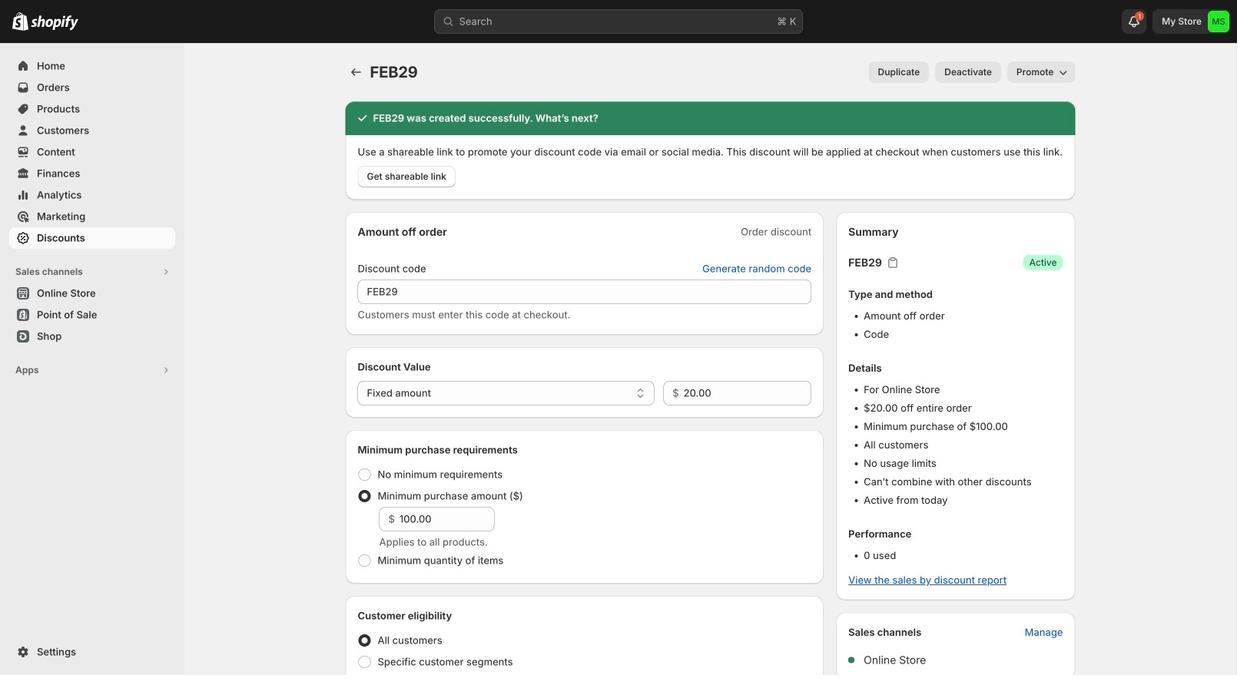 Task type: describe. For each thing, give the bounding box(es) containing it.
my store image
[[1208, 11, 1230, 32]]

0 horizontal spatial shopify image
[[12, 12, 28, 31]]

1 horizontal spatial shopify image
[[31, 15, 78, 31]]



Task type: vqa. For each thing, say whether or not it's contained in the screenshot.
Products "link" at the top
no



Task type: locate. For each thing, give the bounding box(es) containing it.
None text field
[[358, 280, 812, 304]]

1 vertical spatial 0.00 text field
[[400, 507, 495, 532]]

0 vertical spatial 0.00 text field
[[684, 381, 812, 406]]

shopify image
[[12, 12, 28, 31], [31, 15, 78, 31]]

0 horizontal spatial 0.00 text field
[[400, 507, 495, 532]]

0.00 text field
[[684, 381, 812, 406], [400, 507, 495, 532]]

1 horizontal spatial 0.00 text field
[[684, 381, 812, 406]]



